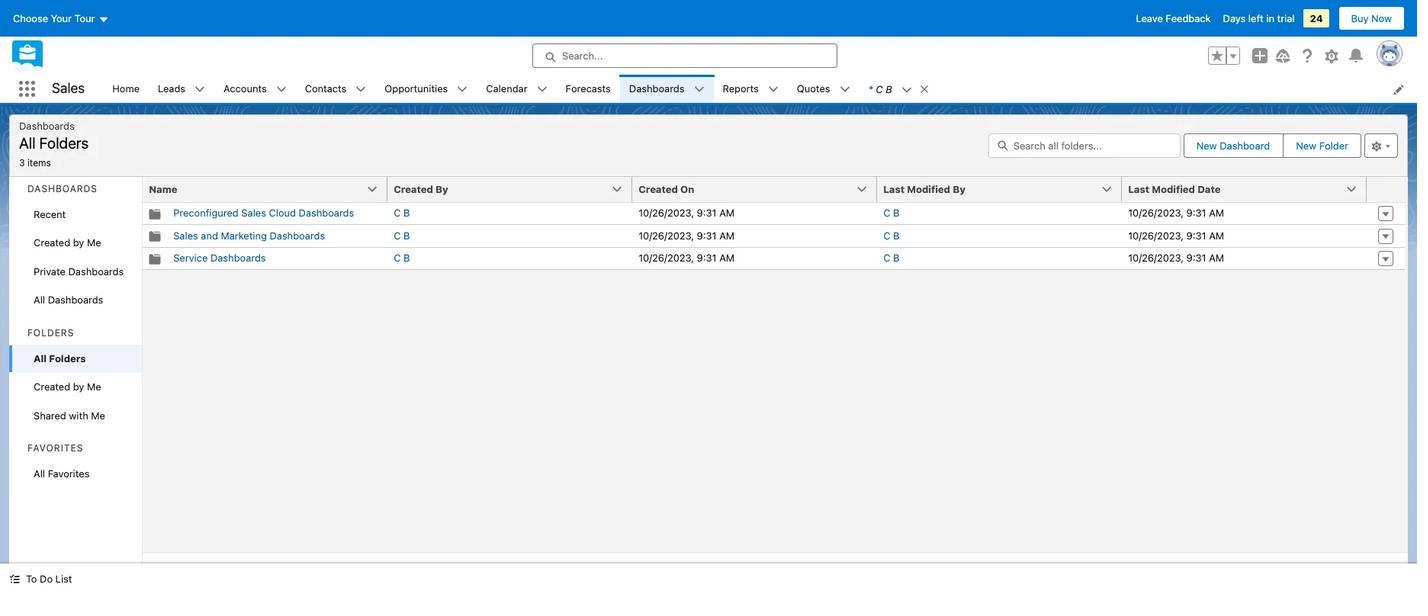 Task type: vqa. For each thing, say whether or not it's contained in the screenshot.
the Created On
yes



Task type: locate. For each thing, give the bounding box(es) containing it.
new inside new dashboard 'button'
[[1197, 139, 1218, 152]]

leads link
[[149, 75, 195, 103]]

by for dashboards
[[73, 237, 84, 249]]

name button
[[143, 177, 388, 201]]

to do list button
[[0, 564, 81, 594]]

sales up service
[[173, 229, 198, 242]]

text default image for contacts
[[356, 84, 367, 95]]

created by me link for with
[[9, 373, 142, 402]]

all favorites
[[34, 468, 90, 480]]

all
[[19, 134, 36, 152], [34, 294, 45, 306], [34, 352, 47, 364], [34, 468, 45, 480]]

1 new from the left
[[1197, 139, 1218, 152]]

list item
[[860, 75, 937, 103]]

text default image for leads
[[195, 84, 205, 95]]

b
[[886, 83, 892, 95], [404, 207, 410, 219], [893, 207, 900, 219], [404, 229, 410, 242], [893, 229, 900, 242], [404, 252, 410, 264], [893, 252, 900, 264]]

new folder
[[1297, 139, 1349, 152]]

2 new from the left
[[1297, 139, 1317, 152]]

2 modified from the left
[[1152, 183, 1196, 195]]

group
[[1209, 47, 1241, 65]]

forecasts
[[566, 82, 611, 94]]

0 horizontal spatial modified
[[907, 183, 951, 195]]

b inside list item
[[886, 83, 892, 95]]

to do list
[[26, 573, 72, 585]]

0 vertical spatial created by me
[[34, 237, 101, 249]]

0 vertical spatial sales
[[52, 80, 85, 96]]

dashboards down cloud
[[270, 229, 325, 242]]

created
[[394, 183, 433, 195], [639, 183, 678, 195], [34, 237, 70, 249], [34, 381, 70, 393]]

created by me
[[34, 237, 101, 249], [34, 381, 101, 393]]

1 horizontal spatial last
[[1129, 183, 1150, 195]]

sales up the dashboards all folders 3 items
[[52, 80, 85, 96]]

sales up sales and marketing dashboards link
[[241, 207, 266, 219]]

all up shared
[[34, 352, 47, 364]]

c b link
[[394, 207, 410, 219], [884, 207, 900, 219], [394, 229, 410, 242], [884, 229, 900, 242], [394, 252, 410, 264], [884, 252, 900, 264]]

1 vertical spatial created by me link
[[9, 373, 142, 402]]

1 created by me link from the top
[[9, 229, 142, 258]]

home
[[112, 82, 140, 94]]

new left folder
[[1297, 139, 1317, 152]]

modified inside button
[[1152, 183, 1196, 195]]

sales for sales and marketing dashboards
[[173, 229, 198, 242]]

new inside new folder button
[[1297, 139, 1317, 152]]

text default image inside quotes list item
[[840, 84, 850, 95]]

created by me up shared with me
[[34, 381, 101, 393]]

created on cell
[[633, 177, 887, 203]]

by for with
[[73, 381, 84, 393]]

2 horizontal spatial sales
[[241, 207, 266, 219]]

1 last from the left
[[884, 183, 905, 195]]

opportunities link
[[376, 75, 457, 103]]

all up 3
[[19, 134, 36, 152]]

created by cell
[[388, 177, 642, 203]]

10/26/2023, 9:31 am
[[639, 207, 735, 219], [1129, 207, 1225, 219], [639, 229, 735, 242], [1129, 229, 1225, 242], [639, 252, 735, 264], [1129, 252, 1225, 264]]

1 by from the left
[[436, 183, 448, 195]]

1 horizontal spatial by
[[953, 183, 966, 195]]

opportunities
[[385, 82, 448, 94]]

text default image inside list item
[[902, 85, 912, 95]]

by down all folders 'link'
[[73, 381, 84, 393]]

1 modified from the left
[[907, 183, 951, 195]]

choose
[[13, 12, 48, 24]]

created by me link for dashboards
[[9, 229, 142, 258]]

calendar
[[486, 82, 528, 94]]

1 horizontal spatial modified
[[1152, 183, 1196, 195]]

text default image
[[457, 84, 468, 95], [537, 84, 548, 95], [694, 84, 705, 95], [902, 85, 912, 95], [149, 208, 161, 220], [149, 231, 161, 243], [149, 253, 161, 265], [9, 574, 20, 585]]

1 by from the top
[[73, 237, 84, 249]]

0 vertical spatial me
[[87, 237, 101, 249]]

c
[[876, 83, 883, 95], [394, 207, 401, 219], [884, 207, 891, 219], [394, 229, 401, 242], [884, 229, 891, 242], [394, 252, 401, 264], [884, 252, 891, 264]]

leave
[[1137, 12, 1163, 24]]

service dashboards link
[[173, 252, 266, 264]]

quotes
[[797, 82, 831, 94]]

dashboard
[[1220, 139, 1271, 152]]

0 horizontal spatial by
[[436, 183, 448, 195]]

all inside 'link'
[[34, 352, 47, 364]]

by down recent "link"
[[73, 237, 84, 249]]

private dashboards link
[[9, 258, 142, 286]]

home link
[[103, 75, 149, 103]]

by
[[436, 183, 448, 195], [953, 183, 966, 195]]

trial
[[1278, 12, 1295, 24]]

text default image inside reports list item
[[768, 84, 779, 95]]

private dashboards
[[34, 265, 124, 277]]

0 vertical spatial created by me link
[[9, 229, 142, 258]]

text default image left *
[[840, 84, 850, 95]]

your
[[51, 12, 72, 24]]

all down private
[[34, 294, 45, 306]]

folders inside the dashboards all folders 3 items
[[39, 134, 89, 152]]

dashboards right cloud
[[299, 207, 354, 219]]

me up 'with'
[[87, 381, 101, 393]]

text default image right contacts on the left
[[356, 84, 367, 95]]

favorites down 'shared with me' link
[[48, 468, 90, 480]]

folders up all folders on the left bottom of the page
[[27, 327, 74, 338]]

sales and marketing dashboards link
[[173, 229, 325, 242]]

dashboards up items
[[19, 120, 75, 132]]

me
[[87, 237, 101, 249], [87, 381, 101, 393], [91, 409, 105, 422]]

* c b
[[869, 83, 892, 95]]

text default image right * c b
[[919, 84, 930, 94]]

private
[[34, 265, 66, 277]]

me for with
[[87, 381, 101, 393]]

0 horizontal spatial last
[[884, 183, 905, 195]]

0 horizontal spatial sales
[[52, 80, 85, 96]]

quotes link
[[788, 75, 840, 103]]

grid containing name
[[143, 177, 1406, 270]]

preconfigured
[[173, 207, 239, 219]]

text default image inside list item
[[919, 84, 930, 94]]

2 last from the left
[[1129, 183, 1150, 195]]

dashboards down search... button
[[629, 82, 685, 94]]

text default image for quotes
[[840, 84, 850, 95]]

with
[[69, 409, 88, 422]]

calendar list item
[[477, 75, 557, 103]]

am
[[720, 207, 735, 219], [1210, 207, 1225, 219], [720, 229, 735, 242], [1210, 229, 1225, 242], [720, 252, 735, 264], [1210, 252, 1225, 264]]

last for last modified by
[[884, 183, 905, 195]]

dashboards up all dashboards link on the left of the page
[[68, 265, 124, 277]]

new left the dashboard on the top right of page
[[1197, 139, 1218, 152]]

dashboards down marketing
[[211, 252, 266, 264]]

text default image right reports
[[768, 84, 779, 95]]

folders up items
[[39, 134, 89, 152]]

Search all folders... text field
[[989, 133, 1181, 158]]

me right 'with'
[[91, 409, 105, 422]]

1 vertical spatial sales
[[241, 207, 266, 219]]

created by me link
[[9, 229, 142, 258], [9, 373, 142, 402]]

leads list item
[[149, 75, 214, 103]]

created by me link up 'with'
[[9, 373, 142, 402]]

1 vertical spatial favorites
[[48, 468, 90, 480]]

all inside the dashboards all folders 3 items
[[19, 134, 36, 152]]

2 vertical spatial folders
[[49, 352, 86, 364]]

1 created by me from the top
[[34, 237, 101, 249]]

me for dashboards
[[87, 237, 101, 249]]

text default image inside accounts list item
[[276, 84, 287, 95]]

list
[[103, 75, 1418, 103]]

text default image inside contacts list item
[[356, 84, 367, 95]]

favorites up "all favorites"
[[27, 443, 83, 454]]

created inside created on button
[[639, 183, 678, 195]]

all down shared
[[34, 468, 45, 480]]

1 vertical spatial created by me
[[34, 381, 101, 393]]

0 vertical spatial folders
[[39, 134, 89, 152]]

modified inside button
[[907, 183, 951, 195]]

*
[[869, 83, 873, 95]]

folders inside 'link'
[[49, 352, 86, 364]]

forecasts link
[[557, 75, 620, 103]]

accounts list item
[[214, 75, 296, 103]]

2 created by me link from the top
[[9, 373, 142, 402]]

actions image
[[1367, 177, 1406, 201]]

text default image inside leads list item
[[195, 84, 205, 95]]

preconfigured sales cloud dashboards link
[[173, 207, 354, 219]]

me up 'private dashboards' at left top
[[87, 237, 101, 249]]

by inside button
[[436, 183, 448, 195]]

by
[[73, 237, 84, 249], [73, 381, 84, 393]]

created on
[[639, 183, 695, 195]]

2 vertical spatial sales
[[173, 229, 198, 242]]

1 horizontal spatial sales
[[173, 229, 198, 242]]

dashboards link
[[620, 75, 694, 103]]

reports list item
[[714, 75, 788, 103]]

sales
[[52, 80, 85, 96], [241, 207, 266, 219], [173, 229, 198, 242]]

feedback
[[1166, 12, 1211, 24]]

folders up shared with me
[[49, 352, 86, 364]]

0 horizontal spatial new
[[1197, 139, 1218, 152]]

favorites
[[27, 443, 83, 454], [48, 468, 90, 480]]

2 by from the left
[[953, 183, 966, 195]]

all folders link
[[9, 345, 142, 373]]

text default image
[[919, 84, 930, 94], [195, 84, 205, 95], [276, 84, 287, 95], [356, 84, 367, 95], [768, 84, 779, 95], [840, 84, 850, 95]]

folders
[[39, 134, 89, 152], [27, 327, 74, 338], [49, 352, 86, 364]]

last for last modified date
[[1129, 183, 1150, 195]]

2 created by me from the top
[[34, 381, 101, 393]]

text default image inside dashboards list item
[[694, 84, 705, 95]]

last inside button
[[1129, 183, 1150, 195]]

created by me link up 'private dashboards' at left top
[[9, 229, 142, 258]]

3
[[19, 157, 25, 168]]

calendar link
[[477, 75, 537, 103]]

last
[[884, 183, 905, 195], [1129, 183, 1150, 195]]

grid
[[143, 177, 1406, 270]]

1 vertical spatial me
[[87, 381, 101, 393]]

all for all favorites
[[34, 468, 45, 480]]

created by me down recent "link"
[[34, 237, 101, 249]]

all folders
[[34, 352, 86, 364]]

modified
[[907, 183, 951, 195], [1152, 183, 1196, 195]]

2 by from the top
[[73, 381, 84, 393]]

9:31
[[697, 207, 717, 219], [1187, 207, 1207, 219], [697, 229, 717, 242], [1187, 229, 1207, 242], [697, 252, 717, 264], [1187, 252, 1207, 264]]

dashboards
[[629, 82, 685, 94], [19, 120, 75, 132], [27, 183, 98, 194], [299, 207, 354, 219], [270, 229, 325, 242], [211, 252, 266, 264], [68, 265, 124, 277], [48, 294, 103, 306]]

text default image right leads
[[195, 84, 205, 95]]

last inside button
[[884, 183, 905, 195]]

actions cell
[[1367, 177, 1406, 203]]

text default image right accounts
[[276, 84, 287, 95]]

1 horizontal spatial new
[[1297, 139, 1317, 152]]

0 vertical spatial by
[[73, 237, 84, 249]]

1 vertical spatial by
[[73, 381, 84, 393]]

new for new dashboard
[[1197, 139, 1218, 152]]



Task type: describe. For each thing, give the bounding box(es) containing it.
search...
[[562, 50, 603, 62]]

contacts link
[[296, 75, 356, 103]]

all for all dashboards
[[34, 294, 45, 306]]

days
[[1224, 12, 1246, 24]]

dashboards up the recent
[[27, 183, 98, 194]]

service
[[173, 252, 208, 264]]

name cell
[[143, 177, 397, 203]]

quotes list item
[[788, 75, 860, 103]]

dashboards inside 'link'
[[68, 265, 124, 277]]

buy
[[1352, 12, 1369, 24]]

recent link
[[9, 200, 142, 229]]

created by
[[394, 183, 448, 195]]

in
[[1267, 12, 1275, 24]]

created inside created by button
[[394, 183, 433, 195]]

reports
[[723, 82, 759, 94]]

on
[[681, 183, 695, 195]]

sales and marketing dashboards
[[173, 229, 325, 242]]

choose your tour
[[13, 12, 95, 24]]

shared with me link
[[9, 402, 142, 430]]

modified for by
[[907, 183, 951, 195]]

contacts list item
[[296, 75, 376, 103]]

left
[[1249, 12, 1264, 24]]

days left in trial
[[1224, 12, 1295, 24]]

text default image for reports
[[768, 84, 779, 95]]

date
[[1198, 183, 1221, 195]]

contacts
[[305, 82, 347, 94]]

text default image inside to do list button
[[9, 574, 20, 585]]

created on button
[[633, 177, 878, 201]]

and
[[201, 229, 218, 242]]

0 vertical spatial favorites
[[27, 443, 83, 454]]

all dashboards
[[34, 294, 103, 306]]

recent
[[34, 208, 66, 220]]

leave feedback
[[1137, 12, 1211, 24]]

text default image inside calendar list item
[[537, 84, 548, 95]]

all for all folders
[[34, 352, 47, 364]]

by inside button
[[953, 183, 966, 195]]

leave feedback link
[[1137, 12, 1211, 24]]

service dashboards
[[173, 252, 266, 264]]

leads
[[158, 82, 185, 94]]

all dashboards link
[[9, 286, 142, 315]]

cloud
[[269, 207, 296, 219]]

sales for sales
[[52, 80, 85, 96]]

dashboards down private dashboards 'link'
[[48, 294, 103, 306]]

new dashboard button
[[1185, 134, 1283, 157]]

created by button
[[388, 177, 633, 201]]

dashboards inside the dashboards all folders 3 items
[[19, 120, 75, 132]]

name
[[149, 183, 177, 195]]

folder
[[1320, 139, 1349, 152]]

dashboards list item
[[620, 75, 714, 103]]

reports link
[[714, 75, 768, 103]]

accounts link
[[214, 75, 276, 103]]

1 vertical spatial folders
[[27, 327, 74, 338]]

buy now
[[1352, 12, 1393, 24]]

tour
[[74, 12, 95, 24]]

modified for date
[[1152, 183, 1196, 195]]

now
[[1372, 12, 1393, 24]]

shared
[[34, 409, 66, 422]]

created by me for with
[[34, 381, 101, 393]]

text default image for accounts
[[276, 84, 287, 95]]

to
[[26, 573, 37, 585]]

choose your tour button
[[12, 6, 109, 31]]

preconfigured sales cloud dashboards
[[173, 207, 354, 219]]

2 vertical spatial me
[[91, 409, 105, 422]]

items
[[27, 157, 51, 168]]

dashboards inside list item
[[629, 82, 685, 94]]

opportunities list item
[[376, 75, 477, 103]]

shared with me
[[34, 409, 105, 422]]

new folder button
[[1284, 133, 1362, 158]]

24
[[1310, 12, 1323, 24]]

do
[[40, 573, 53, 585]]

last modified by button
[[878, 177, 1123, 201]]

last modified date button
[[1123, 177, 1367, 201]]

c inside list item
[[876, 83, 883, 95]]

list containing home
[[103, 75, 1418, 103]]

buy now button
[[1339, 6, 1405, 31]]

created by me for dashboards
[[34, 237, 101, 249]]

all favorites link
[[9, 460, 142, 489]]

last modified date cell
[[1123, 177, 1377, 203]]

text default image inside opportunities list item
[[457, 84, 468, 95]]

last modified by
[[884, 183, 966, 195]]

list item containing *
[[860, 75, 937, 103]]

dashboards all folders 3 items
[[19, 120, 89, 168]]

last modified by cell
[[878, 177, 1132, 203]]

search... button
[[533, 43, 838, 68]]

list
[[55, 573, 72, 585]]

last modified date
[[1129, 183, 1221, 195]]

new dashboard
[[1197, 139, 1271, 152]]

new for new folder
[[1297, 139, 1317, 152]]

accounts
[[224, 82, 267, 94]]

marketing
[[221, 229, 267, 242]]



